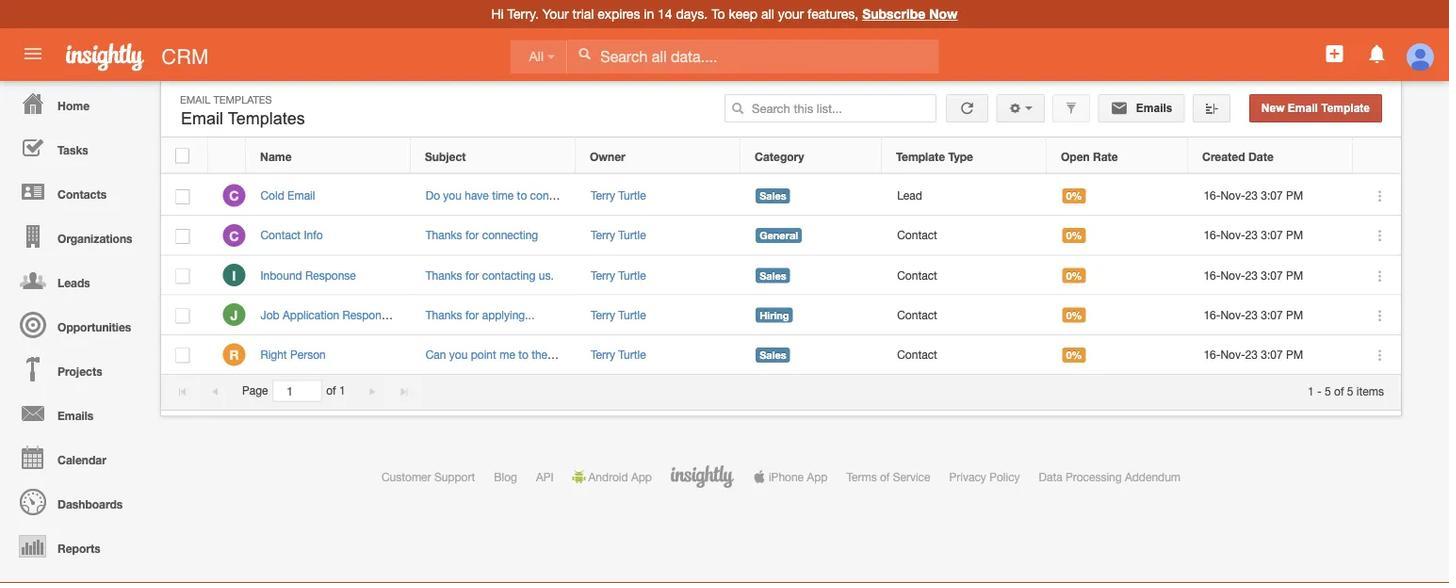 Task type: locate. For each thing, give the bounding box(es) containing it.
3 terry turtle from the top
[[591, 268, 646, 282]]

projects link
[[5, 347, 151, 391]]

4 0% cell from the top
[[1048, 295, 1189, 335]]

template left type
[[896, 150, 945, 163]]

1 sales cell from the top
[[741, 176, 883, 216]]

1 terry turtle link from the top
[[591, 189, 646, 202]]

reports link
[[5, 524, 151, 568]]

none checkbox inside the c row
[[176, 229, 190, 244]]

2 terry from the top
[[591, 229, 615, 242]]

5
[[1325, 384, 1331, 397], [1347, 384, 1354, 397]]

turtle inside i row
[[618, 268, 646, 282]]

nov- inside r row
[[1221, 348, 1245, 361]]

for inside the c row
[[465, 229, 479, 242]]

of right -
[[1334, 384, 1344, 397]]

thanks inside i row
[[426, 268, 462, 282]]

service
[[893, 470, 931, 483]]

terry turtle link inside i row
[[591, 268, 646, 282]]

application
[[283, 308, 339, 321]]

1 vertical spatial templates
[[228, 109, 305, 128]]

1 vertical spatial to
[[518, 348, 528, 361]]

1 23 from the top
[[1245, 189, 1258, 202]]

2 vertical spatial thanks
[[426, 308, 462, 321]]

contact inside i row
[[897, 268, 937, 282]]

terry inside j row
[[591, 308, 615, 321]]

emails link up the rate
[[1098, 94, 1185, 123]]

terry turtle inside j row
[[591, 308, 646, 321]]

terry turtle link
[[591, 189, 646, 202], [591, 229, 646, 242], [591, 268, 646, 282], [591, 308, 646, 321], [591, 348, 646, 361]]

5 nov- from the top
[[1221, 348, 1245, 361]]

5 23 from the top
[[1245, 348, 1258, 361]]

privacy
[[949, 470, 986, 483]]

4 0% from the top
[[1066, 309, 1082, 321]]

23 inside r row
[[1245, 348, 1258, 361]]

you for c
[[443, 189, 462, 202]]

1 vertical spatial for
[[465, 268, 479, 282]]

hiring
[[760, 309, 789, 321]]

2 app from the left
[[807, 470, 828, 483]]

app right android
[[631, 470, 652, 483]]

5 16- from the top
[[1204, 348, 1221, 361]]

2 c from the top
[[229, 228, 239, 243]]

5 pm from the top
[[1286, 348, 1303, 361]]

thanks down do
[[426, 229, 462, 242]]

2 c row from the top
[[161, 216, 1401, 256]]

job
[[260, 308, 280, 321]]

3:07 for me
[[1261, 348, 1283, 361]]

for inside j row
[[465, 308, 479, 321]]

data processing addendum
[[1039, 470, 1181, 483]]

you right do
[[443, 189, 462, 202]]

2 c link from the top
[[223, 224, 245, 247]]

16-nov-23 3:07 pm cell for me
[[1189, 335, 1354, 375]]

contact cell for c
[[883, 216, 1048, 256]]

to right the time
[[517, 189, 527, 202]]

blog
[[494, 470, 517, 483]]

3 16-nov-23 3:07 pm cell from the top
[[1189, 256, 1354, 295]]

for for c
[[465, 229, 479, 242]]

to inside r row
[[518, 348, 528, 361]]

c left cold
[[229, 188, 239, 204]]

navigation containing home
[[0, 81, 151, 568]]

privacy policy link
[[949, 470, 1020, 483]]

1 3:07 from the top
[[1261, 189, 1283, 202]]

template down notifications icon
[[1321, 102, 1370, 114]]

3 terry from the top
[[591, 268, 615, 282]]

1 sales from the top
[[760, 190, 787, 202]]

c link
[[223, 184, 245, 207], [223, 224, 245, 247]]

None checkbox
[[175, 148, 189, 163], [176, 189, 190, 204], [176, 269, 190, 284], [176, 309, 190, 324], [176, 348, 190, 363], [175, 148, 189, 163], [176, 189, 190, 204], [176, 269, 190, 284], [176, 309, 190, 324], [176, 348, 190, 363]]

response inside j row
[[343, 308, 393, 321]]

2 sales cell from the top
[[741, 256, 883, 295]]

1 vertical spatial you
[[449, 348, 468, 361]]

16-nov-23 3:07 pm cell
[[1189, 176, 1354, 216], [1189, 216, 1354, 256], [1189, 256, 1354, 295], [1189, 295, 1354, 335], [1189, 335, 1354, 375]]

contact for c
[[897, 229, 937, 242]]

1 vertical spatial thanks
[[426, 268, 462, 282]]

4 3:07 from the top
[[1261, 308, 1283, 321]]

row containing name
[[161, 139, 1400, 174]]

do
[[426, 189, 440, 202]]

16-nov-23 3:07 pm
[[1204, 189, 1303, 202], [1204, 229, 1303, 242], [1204, 268, 1303, 282], [1204, 308, 1303, 321], [1204, 348, 1303, 361]]

applying...
[[482, 308, 535, 321]]

right
[[260, 348, 287, 361]]

sales up hiring
[[760, 269, 787, 282]]

0 vertical spatial you
[[443, 189, 462, 202]]

of right terms
[[880, 470, 890, 483]]

tasks
[[58, 143, 88, 156]]

4 16-nov-23 3:07 pm from the top
[[1204, 308, 1303, 321]]

thanks up thanks for applying... link on the left bottom of the page
[[426, 268, 462, 282]]

terry inside i row
[[591, 268, 615, 282]]

to inside the c row
[[517, 189, 527, 202]]

2 16- from the top
[[1204, 229, 1221, 242]]

2 turtle from the top
[[618, 229, 646, 242]]

2 for from the top
[[465, 268, 479, 282]]

show list view filters image
[[1065, 102, 1078, 115]]

3 23 from the top
[[1245, 268, 1258, 282]]

nov- for us.
[[1221, 268, 1245, 282]]

nov- inside j row
[[1221, 308, 1245, 321]]

1 nov- from the top
[[1221, 189, 1245, 202]]

3 thanks from the top
[[426, 308, 462, 321]]

contact cell for i
[[883, 256, 1048, 295]]

the
[[532, 348, 548, 361]]

0% inside j row
[[1066, 309, 1082, 321]]

4 23 from the top
[[1245, 308, 1258, 321]]

right person link
[[260, 348, 335, 361]]

sales inside the c row
[[760, 190, 787, 202]]

2 terry turtle link from the top
[[591, 229, 646, 242]]

c row up general
[[161, 176, 1401, 216]]

4 nov- from the top
[[1221, 308, 1245, 321]]

3:07 inside j row
[[1261, 308, 1283, 321]]

support
[[434, 470, 475, 483]]

sales cell down general
[[741, 256, 883, 295]]

you
[[443, 189, 462, 202], [449, 348, 468, 361]]

1 pm from the top
[[1286, 189, 1303, 202]]

inbound response
[[260, 268, 356, 282]]

None checkbox
[[176, 229, 190, 244]]

2 sales from the top
[[760, 269, 787, 282]]

0 vertical spatial thanks
[[426, 229, 462, 242]]

4 pm from the top
[[1286, 308, 1303, 321]]

c row up j row
[[161, 216, 1401, 256]]

response
[[305, 268, 356, 282], [343, 308, 393, 321]]

1 vertical spatial emails link
[[5, 391, 151, 435]]

thanks for connecting
[[426, 229, 538, 242]]

0 horizontal spatial emails
[[58, 409, 94, 422]]

4 contact cell from the top
[[883, 335, 1048, 375]]

info
[[304, 229, 323, 242]]

1 terry turtle from the top
[[591, 189, 646, 202]]

i link
[[223, 264, 245, 286]]

projects
[[58, 365, 102, 378]]

email templates button
[[176, 105, 310, 133]]

to for r
[[518, 348, 528, 361]]

1
[[339, 384, 345, 397], [1308, 384, 1314, 397]]

1 horizontal spatial 1
[[1308, 384, 1314, 397]]

terry
[[591, 189, 615, 202], [591, 229, 615, 242], [591, 268, 615, 282], [591, 308, 615, 321], [591, 348, 615, 361]]

crm
[[161, 44, 209, 68]]

1 c from the top
[[229, 188, 239, 204]]

type
[[948, 150, 973, 163]]

email inside the c row
[[287, 189, 315, 202]]

of right 1 field
[[326, 384, 336, 397]]

turtle for can you point me to the right person?
[[618, 348, 646, 361]]

0 horizontal spatial 1
[[339, 384, 345, 397]]

terry turtle for thanks for applying...
[[591, 308, 646, 321]]

5 16-nov-23 3:07 pm cell from the top
[[1189, 335, 1354, 375]]

can you point me to the right person? link
[[426, 348, 618, 361]]

sales cell for i
[[741, 256, 883, 295]]

right person
[[260, 348, 326, 361]]

terry turtle inside r row
[[591, 348, 646, 361]]

5 terry turtle from the top
[[591, 348, 646, 361]]

1 for from the top
[[465, 229, 479, 242]]

thanks up can
[[426, 308, 462, 321]]

3 0% cell from the top
[[1048, 256, 1189, 295]]

keep
[[729, 6, 758, 22]]

5 terry turtle link from the top
[[591, 348, 646, 361]]

for inside i row
[[465, 268, 479, 282]]

dashboards
[[58, 498, 123, 511]]

to right me
[[518, 348, 528, 361]]

0 horizontal spatial 5
[[1325, 384, 1331, 397]]

nov- for me
[[1221, 348, 1245, 361]]

inbound
[[260, 268, 302, 282]]

contact for j
[[897, 308, 937, 321]]

1 vertical spatial template
[[896, 150, 945, 163]]

response right application
[[343, 308, 393, 321]]

3 nov- from the top
[[1221, 268, 1245, 282]]

contact
[[260, 229, 301, 242], [897, 229, 937, 242], [897, 268, 937, 282], [897, 308, 937, 321], [897, 348, 937, 361]]

16- inside r row
[[1204, 348, 1221, 361]]

1 horizontal spatial emails link
[[1098, 94, 1185, 123]]

c link for contact info
[[223, 224, 245, 247]]

thanks for i
[[426, 268, 462, 282]]

contact cell for j
[[883, 295, 1048, 335]]

16-nov-23 3:07 pm for time
[[1204, 189, 1303, 202]]

terry for thanks for connecting
[[591, 229, 615, 242]]

thanks
[[426, 229, 462, 242], [426, 268, 462, 282], [426, 308, 462, 321]]

customer
[[382, 470, 431, 483]]

lead cell
[[883, 176, 1048, 216]]

1 vertical spatial c link
[[223, 224, 245, 247]]

row group
[[161, 176, 1401, 375]]

navigation
[[0, 81, 151, 568]]

0% for time
[[1066, 190, 1082, 202]]

have
[[465, 189, 489, 202]]

features,
[[808, 6, 859, 22]]

pm inside r row
[[1286, 348, 1303, 361]]

nov- for time
[[1221, 189, 1245, 202]]

4 16- from the top
[[1204, 308, 1221, 321]]

contact for r
[[897, 348, 937, 361]]

1 vertical spatial c
[[229, 228, 239, 243]]

3 sales from the top
[[760, 349, 787, 361]]

2 vertical spatial sales cell
[[741, 335, 883, 375]]

2 23 from the top
[[1245, 229, 1258, 242]]

in
[[644, 6, 654, 22]]

3 turtle from the top
[[618, 268, 646, 282]]

0 vertical spatial emails
[[1133, 102, 1173, 114]]

for left the contacting
[[465, 268, 479, 282]]

3 0% from the top
[[1066, 269, 1082, 282]]

4 terry turtle from the top
[[591, 308, 646, 321]]

c
[[229, 188, 239, 204], [229, 228, 239, 243]]

to
[[517, 189, 527, 202], [518, 348, 528, 361]]

0 vertical spatial response
[[305, 268, 356, 282]]

privacy policy
[[949, 470, 1020, 483]]

1 c link from the top
[[223, 184, 245, 207]]

4 terry turtle link from the top
[[591, 308, 646, 321]]

you inside r row
[[449, 348, 468, 361]]

open
[[1061, 150, 1090, 163]]

3 pm from the top
[[1286, 268, 1303, 282]]

16- for me
[[1204, 348, 1221, 361]]

0% cell for us.
[[1048, 256, 1189, 295]]

1 vertical spatial sales cell
[[741, 256, 883, 295]]

0% inside i row
[[1066, 269, 1082, 282]]

sales inside r row
[[760, 349, 787, 361]]

terry turtle
[[591, 189, 646, 202], [591, 229, 646, 242], [591, 268, 646, 282], [591, 308, 646, 321], [591, 348, 646, 361]]

turtle for thanks for connecting
[[618, 229, 646, 242]]

terry turtle inside i row
[[591, 268, 646, 282]]

1 horizontal spatial emails
[[1133, 102, 1173, 114]]

app right iphone
[[807, 470, 828, 483]]

2 vertical spatial sales
[[760, 349, 787, 361]]

Search all data.... text field
[[568, 39, 939, 73]]

0% inside r row
[[1066, 349, 1082, 361]]

2 contact cell from the top
[[883, 256, 1048, 295]]

thanks for applying...
[[426, 308, 535, 321]]

sales inside i row
[[760, 269, 787, 282]]

3 3:07 from the top
[[1261, 268, 1283, 282]]

thanks for c
[[426, 229, 462, 242]]

1 thanks from the top
[[426, 229, 462, 242]]

leads link
[[5, 258, 151, 302]]

0 vertical spatial c link
[[223, 184, 245, 207]]

you inside the c row
[[443, 189, 462, 202]]

2 terry turtle from the top
[[591, 229, 646, 242]]

turtle inside r row
[[618, 348, 646, 361]]

5 3:07 from the top
[[1261, 348, 1283, 361]]

thanks inside the c row
[[426, 229, 462, 242]]

0 horizontal spatial app
[[631, 470, 652, 483]]

nov- inside i row
[[1221, 268, 1245, 282]]

23
[[1245, 189, 1258, 202], [1245, 229, 1258, 242], [1245, 268, 1258, 282], [1245, 308, 1258, 321], [1245, 348, 1258, 361]]

c link up i link
[[223, 224, 245, 247]]

contact inside j row
[[897, 308, 937, 321]]

i row
[[161, 256, 1401, 295]]

general cell
[[741, 216, 883, 256]]

sales cell down hiring
[[741, 335, 883, 375]]

turtle for thanks for applying...
[[618, 308, 646, 321]]

1 terry from the top
[[591, 189, 615, 202]]

for left connecting
[[465, 229, 479, 242]]

emails left show sidebar image
[[1133, 102, 1173, 114]]

1 16-nov-23 3:07 pm from the top
[[1204, 189, 1303, 202]]

1 vertical spatial response
[[343, 308, 393, 321]]

1 left -
[[1308, 384, 1314, 397]]

1 16- from the top
[[1204, 189, 1221, 202]]

person?
[[576, 348, 618, 361]]

category
[[755, 150, 804, 163]]

3 16-nov-23 3:07 pm from the top
[[1204, 268, 1303, 282]]

23 inside j row
[[1245, 308, 1258, 321]]

emails link down the projects in the bottom of the page
[[5, 391, 151, 435]]

3 16- from the top
[[1204, 268, 1221, 282]]

1 turtle from the top
[[618, 189, 646, 202]]

new email template
[[1262, 102, 1370, 114]]

2 16-nov-23 3:07 pm cell from the top
[[1189, 216, 1354, 256]]

2 thanks from the top
[[426, 268, 462, 282]]

job application response
[[260, 308, 393, 321]]

sales down hiring
[[760, 349, 787, 361]]

1 horizontal spatial 5
[[1347, 384, 1354, 397]]

contact for i
[[897, 268, 937, 282]]

0 vertical spatial to
[[517, 189, 527, 202]]

c for cold email
[[229, 188, 239, 204]]

1 vertical spatial emails
[[58, 409, 94, 422]]

app for iphone app
[[807, 470, 828, 483]]

show sidebar image
[[1205, 102, 1218, 115]]

for left applying...
[[465, 308, 479, 321]]

terms
[[847, 470, 877, 483]]

terry turtle link inside r row
[[591, 348, 646, 361]]

created
[[1202, 150, 1245, 163]]

hi terry. your trial expires in 14 days. to keep all your features, subscribe now
[[491, 6, 958, 22]]

23 inside i row
[[1245, 268, 1258, 282]]

emails up calendar link
[[58, 409, 94, 422]]

pm inside i row
[[1286, 268, 1303, 282]]

0% cell for me
[[1048, 335, 1189, 375]]

0 vertical spatial c
[[229, 188, 239, 204]]

you right can
[[449, 348, 468, 361]]

contact cell
[[883, 216, 1048, 256], [883, 256, 1048, 295], [883, 295, 1048, 335], [883, 335, 1048, 375]]

16-nov-23 3:07 pm inside i row
[[1204, 268, 1303, 282]]

home
[[58, 99, 90, 112]]

Search this list... text field
[[725, 94, 937, 123]]

general
[[760, 230, 798, 242]]

5 terry from the top
[[591, 348, 615, 361]]

api
[[536, 470, 554, 483]]

customer support
[[382, 470, 475, 483]]

sales cell
[[741, 176, 883, 216], [741, 256, 883, 295], [741, 335, 883, 375]]

0 vertical spatial emails link
[[1098, 94, 1185, 123]]

4 16-nov-23 3:07 pm cell from the top
[[1189, 295, 1354, 335]]

0 vertical spatial sales
[[760, 190, 787, 202]]

terry for can you point me to the right person?
[[591, 348, 615, 361]]

response up job application response link
[[305, 268, 356, 282]]

0 vertical spatial sales cell
[[741, 176, 883, 216]]

3 for from the top
[[465, 308, 479, 321]]

hiring cell
[[741, 295, 883, 335]]

1 right 1 field
[[339, 384, 345, 397]]

4 terry from the top
[[591, 308, 615, 321]]

j
[[230, 307, 238, 323]]

c link left cold
[[223, 184, 245, 207]]

23 for me
[[1245, 348, 1258, 361]]

thanks inside j row
[[426, 308, 462, 321]]

1 contact cell from the top
[[883, 216, 1048, 256]]

sales cell down category
[[741, 176, 883, 216]]

r row
[[161, 335, 1401, 375]]

0 horizontal spatial template
[[896, 150, 945, 163]]

1 app from the left
[[631, 470, 652, 483]]

1 1 from the left
[[339, 384, 345, 397]]

3 contact cell from the top
[[883, 295, 1048, 335]]

1 horizontal spatial template
[[1321, 102, 1370, 114]]

contact inside r row
[[897, 348, 937, 361]]

0% cell for time
[[1048, 176, 1189, 216]]

3:07 for us.
[[1261, 268, 1283, 282]]

organizations link
[[5, 214, 151, 258]]

0 vertical spatial for
[[465, 229, 479, 242]]

16- for us.
[[1204, 268, 1221, 282]]

to
[[712, 6, 725, 22]]

items
[[1357, 384, 1384, 397]]

1 0% from the top
[[1066, 190, 1082, 202]]

5 0% from the top
[[1066, 349, 1082, 361]]

1 16-nov-23 3:07 pm cell from the top
[[1189, 176, 1354, 216]]

3:07 inside i row
[[1261, 268, 1283, 282]]

turtle inside j row
[[618, 308, 646, 321]]

16- inside i row
[[1204, 268, 1221, 282]]

terry inside r row
[[591, 348, 615, 361]]

3 sales cell from the top
[[741, 335, 883, 375]]

connecting
[[482, 229, 538, 242]]

16-nov-23 3:07 pm cell for time
[[1189, 176, 1354, 216]]

16-nov-23 3:07 pm inside r row
[[1204, 348, 1303, 361]]

2 16-nov-23 3:07 pm from the top
[[1204, 229, 1303, 242]]

sales for r
[[760, 349, 787, 361]]

5 16-nov-23 3:07 pm from the top
[[1204, 348, 1303, 361]]

2 vertical spatial for
[[465, 308, 479, 321]]

3:07 inside r row
[[1261, 348, 1283, 361]]

1 horizontal spatial app
[[807, 470, 828, 483]]

1 vertical spatial sales
[[760, 269, 787, 282]]

0% cell
[[1048, 176, 1189, 216], [1048, 216, 1189, 256], [1048, 256, 1189, 295], [1048, 295, 1189, 335], [1048, 335, 1189, 375]]

4 turtle from the top
[[618, 308, 646, 321]]

inbound response link
[[260, 268, 365, 282]]

template inside row
[[896, 150, 945, 163]]

terry turtle link inside j row
[[591, 308, 646, 321]]

5 0% cell from the top
[[1048, 335, 1189, 375]]

pm inside j row
[[1286, 308, 1303, 321]]

c row
[[161, 176, 1401, 216], [161, 216, 1401, 256]]

row
[[161, 139, 1400, 174]]

3 terry turtle link from the top
[[591, 268, 646, 282]]

terry turtle for thanks for contacting us.
[[591, 268, 646, 282]]

turtle for thanks for contacting us.
[[618, 268, 646, 282]]

5 turtle from the top
[[618, 348, 646, 361]]

1 0% cell from the top
[[1048, 176, 1189, 216]]

5 left items
[[1347, 384, 1354, 397]]

c up i link
[[229, 228, 239, 243]]

sales down category
[[760, 190, 787, 202]]

emails
[[1133, 102, 1173, 114], [58, 409, 94, 422]]

1 c row from the top
[[161, 176, 1401, 216]]

0 vertical spatial template
[[1321, 102, 1370, 114]]

terry for do you have time to connect?
[[591, 189, 615, 202]]

5 right -
[[1325, 384, 1331, 397]]

terry turtle link for thanks for contacting us.
[[591, 268, 646, 282]]



Task type: vqa. For each thing, say whether or not it's contained in the screenshot.
Nov-
yes



Task type: describe. For each thing, give the bounding box(es) containing it.
notifications image
[[1366, 42, 1389, 65]]

16-nov-23 3:07 pm cell for us.
[[1189, 256, 1354, 295]]

subscribe
[[862, 6, 926, 22]]

point
[[471, 348, 496, 361]]

api link
[[536, 470, 554, 483]]

created date
[[1202, 150, 1274, 163]]

1 - 5 of 5 items
[[1308, 384, 1384, 397]]

2 horizontal spatial of
[[1334, 384, 1344, 397]]

r link
[[223, 343, 245, 366]]

for for i
[[465, 268, 479, 282]]

c for contact info
[[229, 228, 239, 243]]

refresh list image
[[958, 102, 976, 114]]

calendar link
[[5, 435, 151, 480]]

sales for c
[[760, 190, 787, 202]]

contact info link
[[260, 229, 332, 242]]

contacting
[[482, 268, 536, 282]]

terry turtle link for thanks for applying...
[[591, 308, 646, 321]]

16-nov-23 3:07 pm for me
[[1204, 348, 1303, 361]]

android app
[[589, 470, 652, 483]]

i
[[232, 268, 236, 283]]

person
[[290, 348, 326, 361]]

android
[[589, 470, 628, 483]]

2 0% from the top
[[1066, 230, 1082, 242]]

template type
[[896, 150, 973, 163]]

pm for us.
[[1286, 268, 1303, 282]]

terry for thanks for applying...
[[591, 308, 615, 321]]

to for c
[[517, 189, 527, 202]]

contacts link
[[5, 170, 151, 214]]

0 horizontal spatial emails link
[[5, 391, 151, 435]]

sales for i
[[760, 269, 787, 282]]

can
[[426, 348, 446, 361]]

response inside i row
[[305, 268, 356, 282]]

23 for us.
[[1245, 268, 1258, 282]]

processing
[[1066, 470, 1122, 483]]

0 vertical spatial templates
[[213, 93, 272, 106]]

new
[[1262, 102, 1285, 114]]

addendum
[[1125, 470, 1181, 483]]

app for android app
[[631, 470, 652, 483]]

all
[[529, 49, 544, 64]]

turtle for do you have time to connect?
[[618, 189, 646, 202]]

leads
[[58, 276, 90, 289]]

-
[[1317, 384, 1322, 397]]

0 horizontal spatial of
[[326, 384, 336, 397]]

search image
[[731, 102, 745, 115]]

16- inside j row
[[1204, 308, 1221, 321]]

for for j
[[465, 308, 479, 321]]

subject
[[425, 150, 466, 163]]

cog image
[[1009, 102, 1022, 115]]

terry turtle for thanks for connecting
[[591, 229, 646, 242]]

terry turtle for do you have time to connect?
[[591, 189, 646, 202]]

2 3:07 from the top
[[1261, 229, 1283, 242]]

23 for time
[[1245, 189, 1258, 202]]

r
[[229, 347, 239, 363]]

c link for cold email
[[223, 184, 245, 207]]

job application response link
[[260, 308, 403, 321]]

cold
[[260, 189, 284, 202]]

thanks for connecting link
[[426, 229, 538, 242]]

0% for me
[[1066, 349, 1082, 361]]

name
[[260, 150, 292, 163]]

open rate
[[1061, 150, 1118, 163]]

2 pm from the top
[[1286, 229, 1303, 242]]

1 5 from the left
[[1325, 384, 1331, 397]]

rate
[[1093, 150, 1118, 163]]

2 5 from the left
[[1347, 384, 1354, 397]]

terry turtle link for do you have time to connect?
[[591, 189, 646, 202]]

customer support link
[[382, 470, 475, 483]]

pm for time
[[1286, 189, 1303, 202]]

reports
[[58, 542, 100, 555]]

trial
[[573, 6, 594, 22]]

thanks for j
[[426, 308, 462, 321]]

2 0% cell from the top
[[1048, 216, 1189, 256]]

of 1
[[326, 384, 345, 397]]

2 1 from the left
[[1308, 384, 1314, 397]]

you for r
[[449, 348, 468, 361]]

terms of service link
[[847, 470, 931, 483]]

android app link
[[573, 470, 652, 483]]

contact cell for r
[[883, 335, 1048, 375]]

thanks for applying... link
[[426, 308, 535, 321]]

terry.
[[508, 6, 539, 22]]

right
[[551, 348, 573, 361]]

organizations
[[58, 232, 132, 245]]

calendar
[[58, 453, 106, 466]]

terry turtle link for thanks for connecting
[[591, 229, 646, 242]]

home link
[[5, 81, 151, 125]]

iphone app
[[769, 470, 828, 483]]

cold email
[[260, 189, 315, 202]]

white image
[[578, 47, 591, 60]]

terry turtle for can you point me to the right person?
[[591, 348, 646, 361]]

policy
[[990, 470, 1020, 483]]

terry turtle link for can you point me to the right person?
[[591, 348, 646, 361]]

0% for us.
[[1066, 269, 1082, 282]]

16- for time
[[1204, 189, 1221, 202]]

pm for me
[[1286, 348, 1303, 361]]

1 field
[[274, 381, 321, 401]]

sales cell for r
[[741, 335, 883, 375]]

opportunities link
[[5, 302, 151, 347]]

opportunities
[[58, 320, 131, 334]]

2 nov- from the top
[[1221, 229, 1245, 242]]

j link
[[223, 304, 245, 326]]

do you have time to connect? link
[[426, 189, 577, 202]]

now
[[929, 6, 958, 22]]

connect?
[[530, 189, 577, 202]]

j row
[[161, 295, 1401, 335]]

me
[[500, 348, 515, 361]]

16-nov-23 3:07 pm for us.
[[1204, 268, 1303, 282]]

time
[[492, 189, 514, 202]]

can you point me to the right person?
[[426, 348, 618, 361]]

16-nov-23 3:07 pm inside j row
[[1204, 308, 1303, 321]]

iphone
[[769, 470, 804, 483]]

email templates email templates
[[180, 93, 305, 128]]

expires
[[598, 6, 640, 22]]

terms of service
[[847, 470, 931, 483]]

terry for thanks for contacting us.
[[591, 268, 615, 282]]

thanks for contacting us. link
[[426, 268, 554, 282]]

owner
[[590, 150, 625, 163]]

row group containing c
[[161, 176, 1401, 375]]

cold email link
[[260, 189, 325, 202]]

subscribe now link
[[862, 6, 958, 22]]

3:07 for time
[[1261, 189, 1283, 202]]

1 horizontal spatial of
[[880, 470, 890, 483]]

page
[[242, 384, 268, 397]]

sales cell for c
[[741, 176, 883, 216]]

lead
[[897, 189, 922, 202]]



